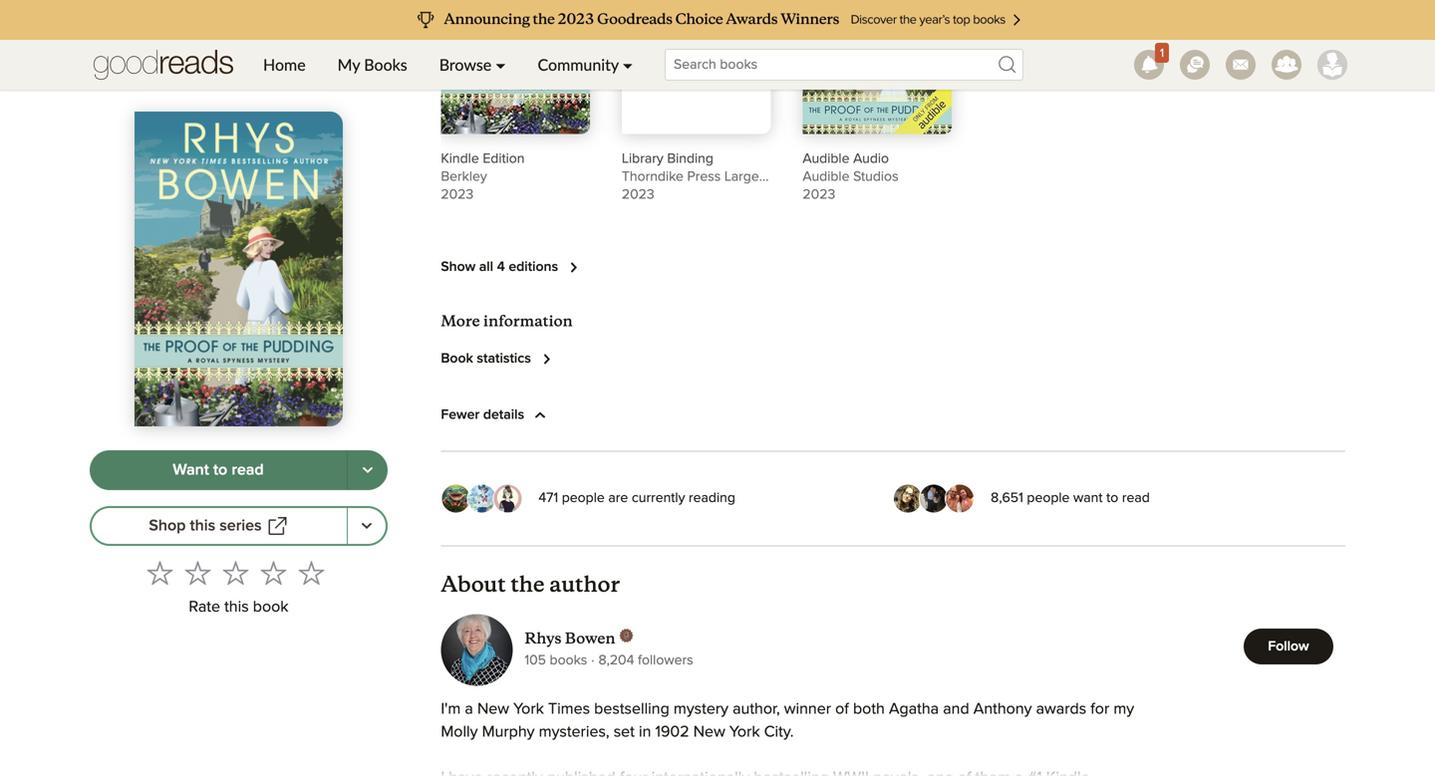 Task type: vqa. For each thing, say whether or not it's contained in the screenshot.
1st people from right
yes



Task type: describe. For each thing, give the bounding box(es) containing it.
this for shop
[[190, 518, 216, 534]]

8,651 people want to read
[[991, 491, 1151, 505]]

rate 1 out of 5 image
[[147, 560, 173, 586]]

community
[[538, 55, 619, 74]]

series
[[220, 518, 262, 534]]

this for rate
[[224, 600, 249, 616]]

my
[[338, 55, 360, 74]]

for
[[1091, 702, 1110, 718]]

rhys
[[525, 630, 562, 649]]

are
[[609, 491, 628, 505]]

author,
[[733, 702, 780, 718]]

information
[[484, 312, 573, 331]]

4
[[497, 261, 505, 274]]

more
[[441, 312, 480, 331]]

about
[[441, 571, 506, 598]]

awards
[[1037, 702, 1087, 718]]

rate 4 out of 5 image
[[261, 560, 287, 586]]

my books link
[[322, 40, 424, 90]]

browse
[[439, 55, 492, 74]]

books
[[364, 55, 408, 74]]

want
[[173, 463, 209, 478]]

fewer
[[441, 408, 480, 422]]

murphy
[[482, 725, 535, 741]]

a
[[465, 702, 474, 718]]

shop
[[149, 518, 186, 534]]

agatha
[[889, 702, 939, 718]]

of
[[836, 702, 849, 718]]

bestselling
[[594, 702, 670, 718]]

1 vertical spatial york
[[730, 725, 760, 741]]

the
[[511, 571, 545, 598]]

my
[[1114, 702, 1135, 718]]

berkley
[[441, 170, 487, 184]]

mystery
[[674, 702, 729, 718]]

thorndike
[[622, 170, 684, 184]]

binding
[[667, 152, 714, 166]]

fewer details
[[441, 408, 525, 422]]

8,651
[[991, 491, 1024, 505]]

print
[[622, 188, 650, 202]]

profile image for bob builder. image
[[1318, 50, 1348, 80]]

book statistics
[[441, 352, 531, 366]]

0 vertical spatial york
[[514, 702, 544, 718]]

i'm
[[441, 702, 461, 718]]

rating 0 out of 5 group
[[141, 554, 331, 592]]

rate this book
[[189, 600, 289, 616]]

library
[[622, 152, 664, 166]]

follow
[[1269, 640, 1310, 654]]

rate 5 out of 5 image
[[299, 560, 325, 586]]

browse ▾ link
[[424, 40, 522, 90]]

want to read button
[[90, 451, 348, 490]]

currently
[[632, 491, 686, 505]]

1 vertical spatial read
[[1123, 491, 1151, 505]]

2023 inside audible audio audible studios 2023
[[803, 188, 836, 202]]

shop this series
[[149, 518, 262, 534]]

show
[[441, 261, 476, 274]]

shop this series link
[[90, 506, 348, 546]]

follow button
[[1244, 629, 1334, 665]]

105 books
[[525, 654, 588, 668]]

471
[[539, 491, 559, 505]]

author
[[550, 571, 620, 598]]

kindle
[[441, 152, 479, 166]]

anthony
[[974, 702, 1033, 718]]

all
[[479, 261, 494, 274]]

winner
[[785, 702, 832, 718]]

times
[[548, 702, 590, 718]]

rate 2 out of 5 image
[[185, 560, 211, 586]]

want
[[1074, 491, 1103, 505]]

105
[[525, 654, 546, 668]]

press
[[688, 170, 721, 184]]

people for 471
[[562, 491, 605, 505]]

Search by book title or ISBN text field
[[665, 49, 1024, 81]]

books
[[550, 654, 588, 668]]

details
[[483, 408, 525, 422]]

studios
[[854, 170, 899, 184]]



Task type: locate. For each thing, give the bounding box(es) containing it.
▾ right browse at the left top
[[496, 55, 506, 74]]

0 horizontal spatial new
[[478, 702, 510, 718]]

1 horizontal spatial to
[[1107, 491, 1119, 505]]

3 2023 from the left
[[803, 188, 836, 202]]

1
[[1161, 47, 1165, 59]]

0 vertical spatial new
[[478, 702, 510, 718]]

audible audio audible studios 2023
[[803, 152, 899, 202]]

this
[[190, 518, 216, 534], [224, 600, 249, 616]]

in
[[639, 725, 652, 741]]

this right "shop"
[[190, 518, 216, 534]]

2 horizontal spatial book cover image
[[803, 0, 952, 134]]

more information
[[441, 312, 573, 331]]

both
[[854, 702, 885, 718]]

8,204
[[599, 654, 635, 668]]

2 people from the left
[[1028, 491, 1070, 505]]

fewer details button
[[441, 403, 553, 427]]

rate 3 out of 5 image
[[223, 560, 249, 586]]

audible left audio
[[803, 152, 850, 166]]

471 people are currently reading
[[539, 491, 736, 505]]

goodreads author image
[[620, 629, 634, 643]]

reading
[[689, 491, 736, 505]]

1 horizontal spatial read
[[1123, 491, 1151, 505]]

3 book cover image from the left
[[803, 0, 952, 134]]

audible left studios
[[803, 170, 850, 184]]

▾ for browse ▾
[[496, 55, 506, 74]]

profile image for rhys bowen. image
[[441, 615, 513, 686]]

None search field
[[649, 49, 1040, 81]]

book cover image for library binding
[[622, 0, 771, 134]]

statistics
[[477, 352, 531, 366]]

0 horizontal spatial this
[[190, 518, 216, 534]]

2 horizontal spatial 2023
[[803, 188, 836, 202]]

0 vertical spatial to
[[213, 463, 228, 478]]

▾ for community ▾
[[623, 55, 633, 74]]

book cover image
[[441, 0, 590, 136], [622, 0, 771, 134], [803, 0, 952, 134]]

2023 inside the 'kindle edition berkley 2023'
[[441, 188, 474, 202]]

to
[[213, 463, 228, 478], [1107, 491, 1119, 505]]

read up series at the left bottom of page
[[232, 463, 264, 478]]

large
[[725, 170, 760, 184]]

book cover image for kindle edition
[[441, 0, 590, 136]]

i'm a new york times bestselling mystery author, winner of both agatha and anthony awards for my molly murphy mysteries, set in 1902 new york city.
[[441, 702, 1135, 741]]

1902
[[656, 725, 690, 741]]

0 vertical spatial this
[[190, 518, 216, 534]]

want to read
[[173, 463, 264, 478]]

molly
[[441, 725, 478, 741]]

book statistics link
[[441, 347, 559, 371]]

1 horizontal spatial ▾
[[623, 55, 633, 74]]

▾
[[496, 55, 506, 74], [623, 55, 633, 74]]

people left want
[[1028, 491, 1070, 505]]

read right want
[[1123, 491, 1151, 505]]

community ▾
[[538, 55, 633, 74]]

about the author
[[441, 571, 620, 598]]

rhys bowen link
[[525, 629, 694, 649]]

browse ▾
[[439, 55, 506, 74]]

1 horizontal spatial 2023
[[622, 188, 655, 202]]

1 audible from the top
[[803, 152, 850, 166]]

mysteries,
[[539, 725, 610, 741]]

new right a
[[478, 702, 510, 718]]

edition
[[483, 152, 525, 166]]

york down the author,
[[730, 725, 760, 741]]

2 book cover image from the left
[[622, 0, 771, 134]]

0 vertical spatial audible
[[803, 152, 850, 166]]

2 audible from the top
[[803, 170, 850, 184]]

0 horizontal spatial read
[[232, 463, 264, 478]]

read inside button
[[232, 463, 264, 478]]

set
[[614, 725, 635, 741]]

home image
[[94, 40, 233, 90]]

book cover image for audible audio
[[803, 0, 952, 134]]

1 horizontal spatial people
[[1028, 491, 1070, 505]]

2023
[[441, 188, 474, 202], [622, 188, 655, 202], [803, 188, 836, 202]]

0 horizontal spatial 2023
[[441, 188, 474, 202]]

rate
[[189, 600, 220, 616]]

city.
[[765, 725, 794, 741]]

1 vertical spatial to
[[1107, 491, 1119, 505]]

people right "471"
[[562, 491, 605, 505]]

1 vertical spatial audible
[[803, 170, 850, 184]]

editions
[[509, 261, 559, 274]]

1 ▾ from the left
[[496, 55, 506, 74]]

0 vertical spatial read
[[232, 463, 264, 478]]

to inside button
[[213, 463, 228, 478]]

my books
[[338, 55, 408, 74]]

1 horizontal spatial book cover image
[[622, 0, 771, 134]]

8,204 followers
[[599, 654, 694, 668]]

people for 8,651
[[1028, 491, 1070, 505]]

york
[[514, 702, 544, 718], [730, 725, 760, 741]]

this right rate
[[224, 600, 249, 616]]

1 horizontal spatial new
[[694, 725, 726, 741]]

rate this book element
[[90, 554, 388, 623]]

0 horizontal spatial to
[[213, 463, 228, 478]]

library binding thorndike press large print
[[622, 152, 760, 202]]

and
[[944, 702, 970, 718]]

people
[[562, 491, 605, 505], [1028, 491, 1070, 505]]

bowen
[[565, 630, 616, 649]]

2 2023 from the left
[[622, 188, 655, 202]]

new
[[478, 702, 510, 718], [694, 725, 726, 741]]

show all 4 editions link
[[441, 256, 586, 280]]

0 horizontal spatial book cover image
[[441, 0, 590, 136]]

1 book cover image from the left
[[441, 0, 590, 136]]

show all 4 editions
[[441, 261, 559, 274]]

1 2023 from the left
[[441, 188, 474, 202]]

1 horizontal spatial york
[[730, 725, 760, 741]]

home link
[[247, 40, 322, 90]]

home
[[263, 55, 306, 74]]

2 ▾ from the left
[[623, 55, 633, 74]]

read
[[232, 463, 264, 478], [1123, 491, 1151, 505]]

book
[[253, 600, 289, 616]]

1 vertical spatial new
[[694, 725, 726, 741]]

rhys bowen
[[525, 630, 616, 649]]

0 horizontal spatial york
[[514, 702, 544, 718]]

followers
[[638, 654, 694, 668]]

audio
[[854, 152, 890, 166]]

1 people from the left
[[562, 491, 605, 505]]

▾ right community
[[623, 55, 633, 74]]

1 horizontal spatial this
[[224, 600, 249, 616]]

kindle edition berkley 2023
[[441, 152, 525, 202]]

york up the 'murphy'
[[514, 702, 544, 718]]

community ▾ link
[[522, 40, 649, 90]]

new down mystery
[[694, 725, 726, 741]]

0 horizontal spatial ▾
[[496, 55, 506, 74]]

1 button
[[1127, 40, 1173, 90]]

book
[[441, 352, 474, 366]]

0 horizontal spatial people
[[562, 491, 605, 505]]

1 vertical spatial this
[[224, 600, 249, 616]]



